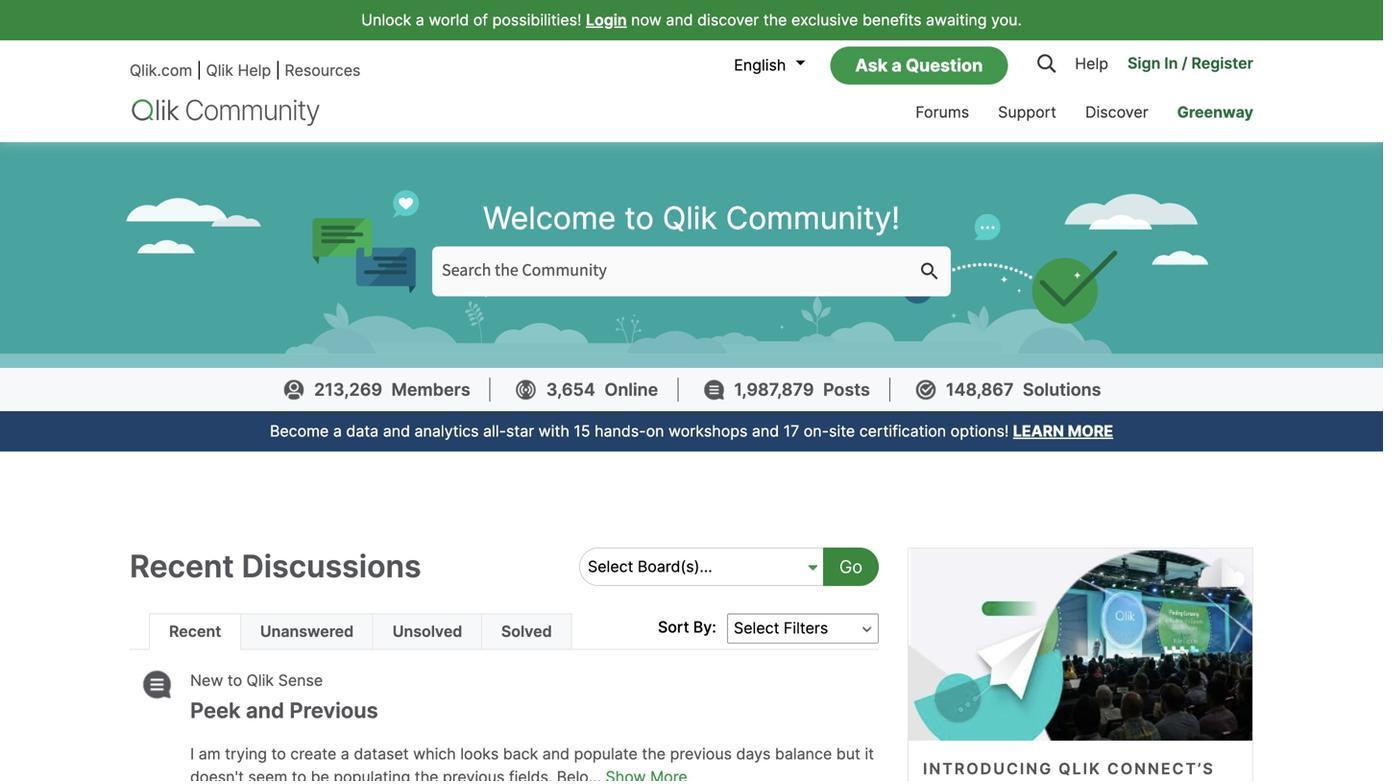Task type: describe. For each thing, give the bounding box(es) containing it.
a for become
[[333, 422, 342, 441]]

qlik connect image
[[909, 549, 1253, 741]]

more
[[1068, 422, 1114, 441]]

posts
[[824, 379, 871, 400]]

to inside 'new to qlik sense peek and previous'
[[228, 671, 242, 690]]

and right data
[[383, 422, 410, 441]]

help inside help link
[[1076, 54, 1109, 73]]

and inside i am trying to create a dataset which looks back and populate the previous days balance but it doesn't seem to be populating the previous fields. belo...
[[543, 745, 570, 763]]

i
[[190, 745, 194, 763]]

new to qlik sense peek and previous
[[190, 671, 378, 724]]

1,987,879 posts
[[735, 379, 871, 400]]

forum image
[[136, 670, 174, 699]]

solved link
[[502, 622, 552, 641]]

greenway
[[1178, 103, 1254, 122]]

doesn't
[[190, 768, 244, 781]]

qlik help link
[[206, 61, 271, 80]]

resources
[[285, 61, 361, 80]]

become
[[270, 422, 329, 441]]

unlock
[[361, 11, 412, 29]]

it
[[865, 745, 875, 763]]

to left 'be'
[[292, 768, 307, 781]]

recent for the recent link
[[169, 622, 221, 641]]

support
[[999, 103, 1057, 122]]

support button
[[984, 86, 1072, 142]]

1 | from the left
[[197, 61, 202, 80]]

213,269
[[314, 379, 383, 400]]

trying
[[225, 745, 267, 763]]

learn more link
[[1014, 422, 1114, 441]]

qlik.com
[[130, 61, 192, 80]]

populate
[[574, 745, 638, 763]]

workshops
[[669, 422, 748, 441]]

now
[[632, 11, 662, 29]]

discover
[[698, 11, 759, 29]]

introducing qlik connect's stellar mainstage lineup
[[924, 760, 1216, 781]]

greenway link
[[1164, 86, 1269, 142]]

sense
[[278, 671, 323, 690]]

3,654 online
[[547, 379, 659, 400]]

welcome
[[483, 199, 616, 236]]

qlik.com link
[[130, 61, 192, 80]]

go
[[840, 556, 863, 578]]

by:
[[694, 618, 717, 637]]

am
[[199, 745, 221, 763]]

data
[[346, 422, 379, 441]]

balance
[[775, 745, 833, 763]]

of
[[474, 11, 488, 29]]

peek
[[190, 698, 241, 724]]

2 vertical spatial the
[[415, 768, 439, 781]]

peek and previous link
[[190, 698, 878, 724]]

select board(s)... button
[[580, 549, 818, 585]]

in
[[1165, 54, 1179, 73]]

populating
[[334, 768, 411, 781]]

1 vertical spatial the
[[642, 745, 666, 763]]

become a data and analytics all-star with 15 hands-on workshops and 17 on-site certification options! learn more
[[270, 422, 1114, 441]]

and right now
[[666, 11, 694, 29]]

community!
[[726, 199, 901, 236]]

to up seem
[[272, 745, 286, 763]]

sign in / register link
[[1119, 47, 1254, 84]]

options!
[[951, 422, 1009, 441]]

help link
[[1076, 47, 1119, 84]]

learn
[[1014, 422, 1065, 441]]

unsolved link
[[393, 622, 463, 641]]

discover button
[[1072, 86, 1164, 142]]

unlock a world of possibilities! login now and discover the exclusive benefits awaiting you.
[[361, 11, 1022, 29]]

148,867
[[947, 379, 1014, 400]]

star
[[506, 422, 535, 441]]

welcome to qlik community!
[[483, 199, 901, 236]]

ask
[[856, 55, 888, 76]]

qlik image
[[130, 98, 322, 127]]



Task type: locate. For each thing, give the bounding box(es) containing it.
introducing
[[924, 760, 1054, 778]]

0 vertical spatial previous
[[670, 745, 732, 763]]

ask a question
[[856, 55, 983, 76]]

unanswered
[[260, 622, 354, 641]]

a for ask
[[892, 55, 902, 76]]

board(s)...
[[638, 557, 713, 576]]

help
[[1076, 54, 1109, 73], [238, 61, 271, 80]]

login link
[[586, 11, 627, 29]]

qlik inside 'new to qlik sense peek and previous'
[[247, 671, 274, 690]]

and inside 'new to qlik sense peek and previous'
[[246, 698, 284, 724]]

site
[[829, 422, 856, 441]]

qlik for sense
[[247, 671, 274, 690]]

0 horizontal spatial help
[[238, 61, 271, 80]]

select
[[588, 557, 634, 576]]

i am trying to create a dataset which looks back and populate the previous days balance but it doesn't seem to be populating the previous fields. belo...
[[190, 745, 875, 781]]

which
[[413, 745, 456, 763]]

a left data
[[333, 422, 342, 441]]

members
[[392, 379, 471, 400]]

be
[[311, 768, 329, 781]]

dataset
[[354, 745, 409, 763]]

tab list containing recent
[[149, 614, 572, 650]]

sort
[[658, 618, 690, 637]]

to right the new
[[228, 671, 242, 690]]

register
[[1192, 54, 1254, 73]]

new
[[190, 671, 223, 690]]

a for unlock
[[416, 11, 425, 29]]

solutions
[[1023, 379, 1102, 400]]

0 vertical spatial recent
[[130, 548, 234, 585]]

question
[[906, 55, 983, 76]]

stellar
[[924, 778, 1005, 781]]

help up qlik image
[[238, 61, 271, 80]]

a
[[416, 11, 425, 29], [892, 55, 902, 76], [333, 422, 342, 441], [341, 745, 350, 763]]

all-
[[483, 422, 507, 441]]

qlik
[[206, 61, 234, 80], [663, 199, 718, 236], [247, 671, 274, 690], [1059, 760, 1102, 778]]

discussions
[[242, 548, 422, 585]]

/
[[1183, 54, 1188, 73]]

to right the welcome
[[625, 199, 654, 236]]

looks
[[461, 745, 499, 763]]

0 horizontal spatial previous
[[443, 768, 505, 781]]

but
[[837, 745, 861, 763]]

back
[[503, 745, 538, 763]]

and left 17
[[752, 422, 780, 441]]

menu bar
[[744, 86, 1269, 142]]

belo...
[[557, 768, 602, 781]]

15
[[574, 422, 591, 441]]

you.
[[992, 11, 1022, 29]]

unsolved
[[393, 622, 463, 641]]

the
[[764, 11, 788, 29], [642, 745, 666, 763], [415, 768, 439, 781]]

a right create
[[341, 745, 350, 763]]

create
[[291, 745, 337, 763]]

awaiting
[[926, 11, 988, 29]]

1 vertical spatial recent
[[169, 622, 221, 641]]

english button
[[725, 49, 806, 82]]

sign
[[1128, 54, 1161, 73]]

the right populate
[[642, 745, 666, 763]]

previous down looks
[[443, 768, 505, 781]]

recent up the recent link
[[130, 548, 234, 585]]

and up belo...
[[543, 745, 570, 763]]

1 vertical spatial previous
[[443, 768, 505, 781]]

previous
[[290, 698, 378, 724]]

recent for recent discussions
[[130, 548, 234, 585]]

previous left days
[[670, 745, 732, 763]]

| right qlik help link
[[276, 61, 281, 80]]

select board(s)...
[[588, 557, 713, 576]]

help left sign
[[1076, 54, 1109, 73]]

connect's
[[1108, 760, 1216, 778]]

17
[[784, 422, 800, 441]]

1 horizontal spatial previous
[[670, 745, 732, 763]]

the up english 'button'
[[764, 11, 788, 29]]

go button
[[824, 548, 879, 586]]

possibilities!
[[493, 11, 582, 29]]

recent inside tab list
[[169, 622, 221, 641]]

|
[[197, 61, 202, 80], [276, 61, 281, 80]]

analytics
[[415, 422, 479, 441]]

new to qlik sense link
[[190, 670, 323, 692]]

and
[[666, 11, 694, 29], [383, 422, 410, 441], [752, 422, 780, 441], [246, 698, 284, 724], [543, 745, 570, 763]]

recent discussions
[[130, 548, 422, 585]]

english
[[735, 56, 787, 74]]

days
[[737, 745, 771, 763]]

and down 'new to qlik sense' link
[[246, 698, 284, 724]]

lineup
[[1125, 778, 1192, 781]]

148,867 solutions
[[947, 379, 1102, 400]]

unanswered link
[[260, 622, 354, 641]]

tab list
[[149, 614, 572, 650]]

qlik inside introducing qlik connect's stellar mainstage lineup
[[1059, 760, 1102, 778]]

0 horizontal spatial |
[[197, 61, 202, 80]]

the down which
[[415, 768, 439, 781]]

benefits
[[863, 11, 922, 29]]

forums
[[916, 103, 970, 122]]

resources link
[[285, 61, 361, 80]]

0 vertical spatial the
[[764, 11, 788, 29]]

a inside i am trying to create a dataset which looks back and populate the previous days balance but it doesn't seem to be populating the previous fields. belo...
[[341, 745, 350, 763]]

online
[[605, 379, 659, 400]]

qlik for help
[[206, 61, 234, 80]]

fields.
[[509, 768, 553, 781]]

qlik.com | qlik help | resources
[[130, 61, 361, 80]]

sign in / register
[[1128, 54, 1254, 73]]

exclusive
[[792, 11, 859, 29]]

recent link
[[169, 622, 221, 641]]

menu bar containing forums
[[744, 86, 1269, 142]]

certification
[[860, 422, 947, 441]]

2 horizontal spatial the
[[764, 11, 788, 29]]

login
[[586, 11, 627, 29]]

on
[[646, 422, 665, 441]]

1 horizontal spatial |
[[276, 61, 281, 80]]

213,269 members
[[314, 379, 471, 400]]

world
[[429, 11, 469, 29]]

1 horizontal spatial the
[[642, 745, 666, 763]]

1 horizontal spatial help
[[1076, 54, 1109, 73]]

sort by:
[[658, 618, 717, 637]]

solved
[[502, 622, 552, 641]]

a left world
[[416, 11, 425, 29]]

| right qlik.com
[[197, 61, 202, 80]]

forums button
[[902, 86, 984, 142]]

0 horizontal spatial the
[[415, 768, 439, 781]]

qlik for community!
[[663, 199, 718, 236]]

with
[[539, 422, 570, 441]]

ask a question link
[[831, 46, 1008, 84]]

hands-
[[595, 422, 646, 441]]

recent up the new
[[169, 622, 221, 641]]

2 | from the left
[[276, 61, 281, 80]]

a right ask at the right top of the page
[[892, 55, 902, 76]]



Task type: vqa. For each thing, say whether or not it's contained in the screenshot.


